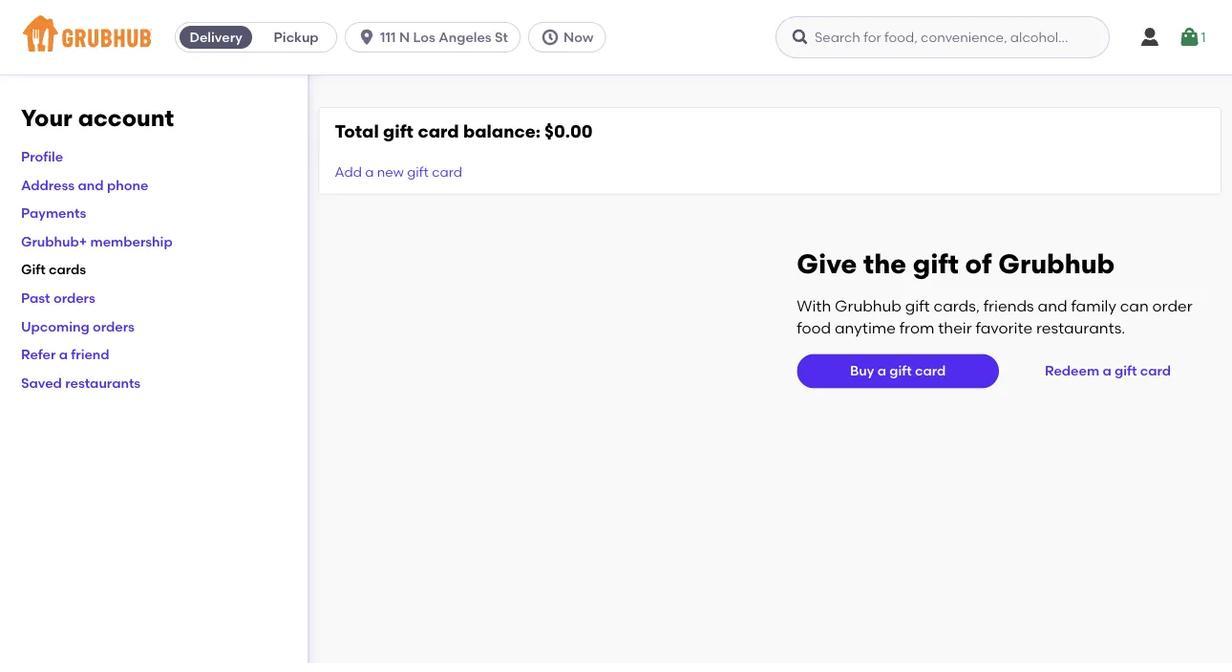 Task type: describe. For each thing, give the bounding box(es) containing it.
gift for redeem a gift card
[[1115, 363, 1137, 379]]

add
[[335, 164, 362, 180]]

cards
[[49, 261, 86, 278]]

111 n los angeles st
[[380, 29, 508, 45]]

past
[[21, 290, 50, 306]]

upcoming orders link
[[21, 318, 135, 334]]

order
[[1153, 297, 1193, 315]]

a for add
[[365, 164, 374, 180]]

gift for give the gift of grubhub
[[913, 247, 959, 279]]

los
[[413, 29, 436, 45]]

upcoming
[[21, 318, 90, 334]]

1 button
[[1179, 20, 1206, 54]]

angeles
[[439, 29, 492, 45]]

payments link
[[21, 205, 86, 221]]

upcoming orders
[[21, 318, 135, 334]]

payments
[[21, 205, 86, 221]]

restaurants
[[65, 375, 141, 391]]

orders for past orders
[[53, 290, 95, 306]]

redeem a gift card
[[1045, 363, 1171, 379]]

card down the total gift card balance: $0.00
[[432, 164, 462, 180]]

buy
[[850, 363, 875, 379]]

gift right new
[[407, 164, 429, 180]]

gift up the add a new gift card
[[383, 121, 414, 142]]

refer a friend link
[[21, 346, 110, 362]]

st
[[495, 29, 508, 45]]

account
[[78, 104, 174, 132]]

svg image
[[1179, 26, 1202, 49]]

a for buy
[[878, 363, 887, 379]]

balance:
[[463, 121, 541, 142]]

of
[[966, 247, 992, 279]]

past orders
[[21, 290, 95, 306]]

refer
[[21, 346, 56, 362]]

1
[[1202, 29, 1206, 45]]

your
[[21, 104, 72, 132]]

redeem a gift card button
[[1038, 354, 1179, 388]]

gift cards link
[[21, 261, 86, 278]]

grubhub+
[[21, 233, 87, 249]]

now
[[564, 29, 594, 45]]

anytime
[[835, 318, 896, 337]]

with
[[797, 297, 832, 315]]

phone
[[107, 177, 148, 193]]

gift
[[21, 261, 46, 278]]

card inside button
[[1141, 363, 1171, 379]]

the
[[864, 247, 907, 279]]

total gift card balance: $0.00
[[335, 121, 593, 142]]

grubhub inside with grubhub gift cards, friends and family can order food anytime from their favorite restaurants.
[[835, 297, 902, 315]]

grubhub+ membership link
[[21, 233, 173, 249]]

with grubhub gift cards, friends and family can order food anytime from their favorite restaurants.
[[797, 297, 1193, 337]]

n
[[399, 29, 410, 45]]

cards,
[[934, 297, 980, 315]]

saved
[[21, 375, 62, 391]]

main navigation navigation
[[0, 0, 1233, 75]]

$0.00
[[545, 121, 593, 142]]

grubhub+ membership
[[21, 233, 173, 249]]



Task type: vqa. For each thing, say whether or not it's contained in the screenshot.
ANGELES
yes



Task type: locate. For each thing, give the bounding box(es) containing it.
add a new gift card
[[335, 164, 462, 180]]

and
[[78, 177, 104, 193], [1038, 297, 1068, 315]]

card up the add a new gift card
[[418, 121, 459, 142]]

food
[[797, 318, 831, 337]]

1 vertical spatial orders
[[93, 318, 135, 334]]

card down from
[[915, 363, 946, 379]]

1 horizontal spatial grubhub
[[999, 247, 1115, 279]]

0 horizontal spatial and
[[78, 177, 104, 193]]

111 n los angeles st button
[[345, 22, 528, 53]]

family
[[1071, 297, 1117, 315]]

Search for food, convenience, alcohol... search field
[[776, 16, 1110, 58]]

gift right redeem
[[1115, 363, 1137, 379]]

redeem
[[1045, 363, 1100, 379]]

gift inside with grubhub gift cards, friends and family can order food anytime from their favorite restaurants.
[[906, 297, 930, 315]]

svg image inside 111 n los angeles st button
[[357, 28, 377, 47]]

a right refer at the left of the page
[[59, 346, 68, 362]]

gift right buy
[[890, 363, 912, 379]]

now button
[[528, 22, 614, 53]]

111
[[380, 29, 396, 45]]

0 horizontal spatial grubhub
[[835, 297, 902, 315]]

friend
[[71, 346, 110, 362]]

1 vertical spatial and
[[1038, 297, 1068, 315]]

delivery
[[190, 29, 242, 45]]

card
[[418, 121, 459, 142], [432, 164, 462, 180], [915, 363, 946, 379], [1141, 363, 1171, 379]]

orders up friend at the left bottom of the page
[[93, 318, 135, 334]]

gift for with grubhub gift cards, friends and family can order food anytime from their favorite restaurants.
[[906, 297, 930, 315]]

orders for upcoming orders
[[93, 318, 135, 334]]

orders up upcoming orders link
[[53, 290, 95, 306]]

new
[[377, 164, 404, 180]]

pickup button
[[256, 22, 336, 53]]

address and phone link
[[21, 177, 148, 193]]

a for refer
[[59, 346, 68, 362]]

address
[[21, 177, 75, 193]]

and left phone in the left of the page
[[78, 177, 104, 193]]

pickup
[[274, 29, 319, 45]]

friends
[[984, 297, 1034, 315]]

gift left of
[[913, 247, 959, 279]]

0 vertical spatial and
[[78, 177, 104, 193]]

address and phone
[[21, 177, 148, 193]]

and inside with grubhub gift cards, friends and family can order food anytime from their favorite restaurants.
[[1038, 297, 1068, 315]]

your account
[[21, 104, 174, 132]]

a
[[365, 164, 374, 180], [59, 346, 68, 362], [878, 363, 887, 379], [1103, 363, 1112, 379]]

gift inside button
[[1115, 363, 1137, 379]]

their
[[939, 318, 972, 337]]

gift up from
[[906, 297, 930, 315]]

buy a gift card
[[850, 363, 946, 379]]

svg image
[[1139, 26, 1162, 49], [357, 28, 377, 47], [541, 28, 560, 47], [791, 28, 810, 47]]

a right buy
[[878, 363, 887, 379]]

0 vertical spatial grubhub
[[999, 247, 1115, 279]]

1 vertical spatial grubhub
[[835, 297, 902, 315]]

saved restaurants
[[21, 375, 141, 391]]

gift cards
[[21, 261, 86, 278]]

profile
[[21, 148, 63, 165]]

restaurants.
[[1037, 318, 1126, 337]]

membership
[[90, 233, 173, 249]]

total
[[335, 121, 379, 142]]

a left new
[[365, 164, 374, 180]]

svg image inside now button
[[541, 28, 560, 47]]

0 vertical spatial orders
[[53, 290, 95, 306]]

saved restaurants link
[[21, 375, 141, 391]]

give
[[797, 247, 857, 279]]

buy a gift card link
[[797, 354, 1000, 388]]

and up restaurants.
[[1038, 297, 1068, 315]]

card down order
[[1141, 363, 1171, 379]]

profile link
[[21, 148, 63, 165]]

a inside button
[[1103, 363, 1112, 379]]

give the gift of grubhub
[[797, 247, 1115, 279]]

can
[[1120, 297, 1149, 315]]

from
[[900, 318, 935, 337]]

past orders link
[[21, 290, 95, 306]]

a right redeem
[[1103, 363, 1112, 379]]

grubhub
[[999, 247, 1115, 279], [835, 297, 902, 315]]

gift
[[383, 121, 414, 142], [407, 164, 429, 180], [913, 247, 959, 279], [906, 297, 930, 315], [890, 363, 912, 379], [1115, 363, 1137, 379]]

refer a friend
[[21, 346, 110, 362]]

a for redeem
[[1103, 363, 1112, 379]]

favorite
[[976, 318, 1033, 337]]

delivery button
[[176, 22, 256, 53]]

grubhub up anytime
[[835, 297, 902, 315]]

1 horizontal spatial and
[[1038, 297, 1068, 315]]

gift for buy a gift card
[[890, 363, 912, 379]]

orders
[[53, 290, 95, 306], [93, 318, 135, 334]]

grubhub up 'family'
[[999, 247, 1115, 279]]



